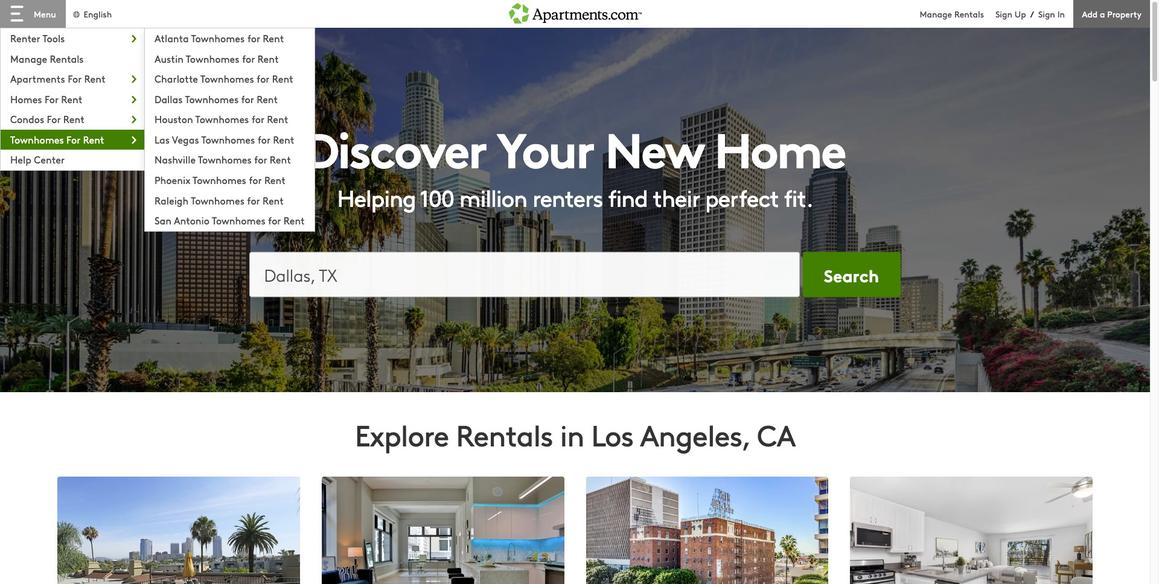 Task type: describe. For each thing, give the bounding box(es) containing it.
in
[[1058, 8, 1065, 20]]

manage for manage rentals
[[10, 52, 47, 65]]

townhomes for austin
[[186, 52, 239, 65]]

for for raleigh townhomes for rent
[[247, 194, 260, 207]]

home
[[715, 112, 845, 181]]

rent inside 'link'
[[263, 194, 284, 207]]

las vegas townhomes for rent link
[[145, 130, 315, 148]]

charlotte townhomes for rent
[[155, 72, 293, 85]]

for up nashville townhomes for rent link
[[258, 133, 271, 146]]

san antonio townhomes for rent
[[155, 214, 305, 227]]

las
[[155, 133, 170, 146]]

townhomes for charlotte
[[200, 72, 254, 85]]

san
[[155, 214, 171, 227]]

perfect
[[705, 181, 779, 213]]

apartments
[[10, 72, 65, 85]]

nashville townhomes for rent link
[[145, 150, 315, 168]]

for for charlotte townhomes for rent
[[257, 72, 270, 85]]

san antonio townhomes for rent link
[[145, 211, 315, 229]]

dallas
[[155, 92, 183, 105]]

find
[[608, 181, 648, 213]]

in
[[560, 415, 584, 455]]

houston townhomes for rent link
[[145, 109, 315, 127]]

help center
[[10, 153, 65, 166]]

manage rentals sign up / sign in
[[920, 8, 1065, 20]]

/
[[1031, 8, 1034, 20]]

townhomes down raleigh townhomes for rent 'link'
[[212, 214, 265, 227]]

homes for rent link
[[1, 89, 144, 107]]

english link
[[72, 8, 112, 20]]

for for houston townhomes for rent
[[252, 112, 265, 126]]

houston
[[155, 112, 193, 126]]

explore rentals in los angeles, ca
[[355, 415, 795, 455]]

atlanta townhomes for rent link
[[145, 28, 315, 46]]

ca
[[757, 415, 795, 455]]

100
[[420, 181, 454, 213]]

condos for rent link
[[1, 109, 144, 127]]

add a property link
[[1074, 0, 1150, 28]]

phoenix townhomes for rent
[[155, 173, 286, 187]]

for for condos
[[47, 112, 61, 126]]

property
[[1108, 8, 1142, 20]]

townhomes for dallas
[[185, 92, 239, 105]]

townhomes for houston
[[195, 112, 249, 126]]

for down raleigh townhomes for rent 'link'
[[268, 214, 281, 227]]

search button
[[803, 252, 901, 297]]

0 vertical spatial manage rentals link
[[920, 8, 996, 20]]

for for homes
[[45, 92, 59, 105]]

townhomes for atlanta
[[191, 31, 245, 45]]

townhomes for phoenix
[[193, 173, 246, 187]]

dallas townhomes for rent link
[[145, 89, 315, 107]]

las vegas townhomes for rent
[[155, 133, 294, 146]]

explore
[[355, 415, 449, 455]]

menu
[[34, 8, 56, 20]]

homes
[[10, 92, 42, 105]]

angeles,
[[640, 415, 750, 455]]

vegas
[[172, 133, 199, 146]]

rent inside 'link'
[[272, 72, 293, 85]]

apartments for rent link
[[1, 69, 144, 87]]

up
[[1015, 8, 1026, 20]]

1 vertical spatial manage rentals link
[[1, 49, 144, 66]]

atlanta
[[155, 31, 189, 45]]

apartments.com logo image
[[509, 0, 642, 23]]

for for atlanta townhomes for rent
[[247, 31, 260, 45]]

discover your new home helping 100 million renters find their perfect fit.
[[305, 112, 845, 213]]

townhomes up help center
[[10, 133, 64, 146]]

their
[[653, 181, 700, 213]]

sign in link
[[1038, 8, 1065, 20]]

phoenix townhomes for rent link
[[145, 170, 315, 188]]

Search by Location or Point of Interest text field
[[249, 252, 800, 297]]

townhomes up nashville townhomes for rent link
[[201, 133, 255, 146]]

homes for rent
[[10, 92, 82, 105]]

add a property
[[1082, 8, 1142, 20]]

your
[[497, 112, 594, 181]]

million
[[459, 181, 527, 213]]

for for dallas townhomes for rent
[[241, 92, 254, 105]]



Task type: locate. For each thing, give the bounding box(es) containing it.
a
[[1100, 8, 1105, 20]]

for inside 'link'
[[257, 72, 270, 85]]

for up charlotte townhomes for rent 'link'
[[242, 52, 255, 65]]

townhomes inside 'link'
[[200, 72, 254, 85]]

townhomes for rent
[[10, 133, 104, 146]]

help
[[10, 153, 31, 166]]

atlanta townhomes for rent
[[155, 31, 284, 45]]

for up 'houston townhomes for rent' link
[[241, 92, 254, 105]]

townhomes up houston townhomes for rent
[[185, 92, 239, 105]]

townhomes up austin townhomes for rent
[[191, 31, 245, 45]]

for up 'condos for rent'
[[45, 92, 59, 105]]

for for phoenix townhomes for rent
[[249, 173, 262, 187]]

renter tools
[[10, 31, 65, 45]]

for up dallas townhomes for rent link
[[257, 72, 270, 85]]

english
[[84, 8, 112, 20]]

townhomes for raleigh
[[191, 194, 244, 207]]

for up 'townhomes for rent'
[[47, 112, 61, 126]]

renter tools link
[[1, 28, 144, 46]]

houston townhomes for rent
[[155, 112, 288, 126]]

manage rentals
[[10, 52, 84, 65]]

1 horizontal spatial manage rentals link
[[920, 8, 996, 20]]

fit.
[[784, 181, 813, 213]]

2 sign from the left
[[1038, 8, 1055, 20]]

austin townhomes for rent
[[155, 52, 279, 65]]

townhomes down atlanta townhomes for rent
[[186, 52, 239, 65]]

0 horizontal spatial manage
[[10, 52, 47, 65]]

for inside "apartments for rent" link
[[68, 72, 82, 85]]

manage rentals link
[[920, 8, 996, 20], [1, 49, 144, 66]]

los
[[591, 415, 634, 455]]

for for austin townhomes for rent
[[242, 52, 255, 65]]

austin townhomes for rent link
[[145, 49, 315, 66]]

sign left up
[[996, 8, 1013, 20]]

for inside townhomes for rent link
[[66, 133, 80, 146]]

townhomes for nashville
[[198, 153, 252, 166]]

sign left in
[[1038, 8, 1055, 20]]

townhomes inside 'link'
[[191, 194, 244, 207]]

dallas townhomes for rent
[[155, 92, 278, 105]]

rentals inside manage rentals sign up / sign in
[[955, 8, 984, 20]]

0 vertical spatial rentals
[[955, 8, 984, 20]]

center
[[34, 153, 65, 166]]

townhomes up phoenix townhomes for rent link
[[198, 153, 252, 166]]

help center link
[[1, 150, 144, 168]]

for up the homes for rent link
[[68, 72, 82, 85]]

0 horizontal spatial manage rentals link
[[1, 49, 144, 66]]

for up "las vegas townhomes for rent" link
[[252, 112, 265, 126]]

sign up link
[[996, 8, 1026, 20]]

rent
[[263, 31, 284, 45], [258, 52, 279, 65], [84, 72, 105, 85], [272, 72, 293, 85], [61, 92, 82, 105], [257, 92, 278, 105], [63, 112, 85, 126], [267, 112, 288, 126], [83, 133, 104, 146], [273, 133, 294, 146], [270, 153, 291, 166], [264, 173, 286, 187], [263, 194, 284, 207], [284, 214, 305, 227]]

raleigh
[[155, 194, 189, 207]]

raleigh townhomes for rent
[[155, 194, 284, 207]]

for inside "link"
[[242, 52, 255, 65]]

1 horizontal spatial manage
[[920, 8, 952, 20]]

charlotte townhomes for rent link
[[145, 69, 315, 87]]

for up phoenix townhomes for rent link
[[254, 153, 267, 166]]

for up austin townhomes for rent "link"
[[247, 31, 260, 45]]

raleigh townhomes for rent link
[[145, 191, 315, 208]]

townhomes inside "link"
[[186, 52, 239, 65]]

manage
[[920, 8, 952, 20], [10, 52, 47, 65]]

menu button
[[0, 0, 66, 28]]

townhomes
[[191, 31, 245, 45], [186, 52, 239, 65], [200, 72, 254, 85], [185, 92, 239, 105], [195, 112, 249, 126], [10, 133, 64, 146], [201, 133, 255, 146], [198, 153, 252, 166], [193, 173, 246, 187], [191, 194, 244, 207], [212, 214, 265, 227]]

for inside the homes for rent link
[[45, 92, 59, 105]]

nashville
[[155, 153, 196, 166]]

rent inside "link"
[[258, 52, 279, 65]]

rentals for manage rentals sign up / sign in
[[955, 8, 984, 20]]

townhomes for rent link
[[1, 130, 144, 148]]

apartments for rent
[[10, 72, 105, 85]]

for up help center 'link'
[[66, 133, 80, 146]]

1 vertical spatial rentals
[[50, 52, 84, 65]]

manage inside manage rentals link
[[10, 52, 47, 65]]

austin
[[155, 52, 184, 65]]

manage for manage rentals sign up / sign in
[[920, 8, 952, 20]]

1 sign from the left
[[996, 8, 1013, 20]]

0 horizontal spatial rentals
[[50, 52, 84, 65]]

for up raleigh townhomes for rent 'link'
[[249, 173, 262, 187]]

phoenix
[[155, 173, 190, 187]]

rentals for explore rentals in los angeles, ca
[[456, 415, 553, 455]]

for
[[247, 31, 260, 45], [242, 52, 255, 65], [257, 72, 270, 85], [241, 92, 254, 105], [252, 112, 265, 126], [258, 133, 271, 146], [254, 153, 267, 166], [249, 173, 262, 187], [247, 194, 260, 207], [268, 214, 281, 227]]

townhomes up the raleigh townhomes for rent
[[193, 173, 246, 187]]

2 horizontal spatial rentals
[[955, 8, 984, 20]]

renters
[[533, 181, 603, 213]]

1 horizontal spatial sign
[[1038, 8, 1055, 20]]

townhomes down phoenix townhomes for rent
[[191, 194, 244, 207]]

nashville townhomes for rent
[[155, 153, 291, 166]]

rentals for manage rentals
[[50, 52, 84, 65]]

townhomes up las vegas townhomes for rent
[[195, 112, 249, 126]]

0 vertical spatial manage
[[920, 8, 952, 20]]

rentals
[[955, 8, 984, 20], [50, 52, 84, 65], [456, 415, 553, 455]]

add
[[1082, 8, 1098, 20]]

charlotte
[[155, 72, 198, 85]]

for for nashville townhomes for rent
[[254, 153, 267, 166]]

1 vertical spatial manage
[[10, 52, 47, 65]]

for for townhomes
[[66, 133, 80, 146]]

condos
[[10, 112, 44, 126]]

search
[[824, 263, 879, 287]]

new
[[605, 112, 703, 181]]

0 horizontal spatial sign
[[996, 8, 1013, 20]]

discover
[[305, 112, 486, 181]]

1 horizontal spatial rentals
[[456, 415, 553, 455]]

helping
[[337, 181, 416, 213]]

tools
[[43, 31, 65, 45]]

manage inside manage rentals sign up / sign in
[[920, 8, 952, 20]]

for up san antonio townhomes for rent link at top left
[[247, 194, 260, 207]]

antonio
[[174, 214, 210, 227]]

for for apartments
[[68, 72, 82, 85]]

for inside 'link'
[[247, 194, 260, 207]]

townhomes up dallas townhomes for rent link
[[200, 72, 254, 85]]

2 vertical spatial rentals
[[456, 415, 553, 455]]

for
[[68, 72, 82, 85], [45, 92, 59, 105], [47, 112, 61, 126], [66, 133, 80, 146]]

for inside condos for rent link
[[47, 112, 61, 126]]

sign
[[996, 8, 1013, 20], [1038, 8, 1055, 20]]

renter
[[10, 31, 40, 45]]

condos for rent
[[10, 112, 85, 126]]



Task type: vqa. For each thing, say whether or not it's contained in the screenshot.
"San"
yes



